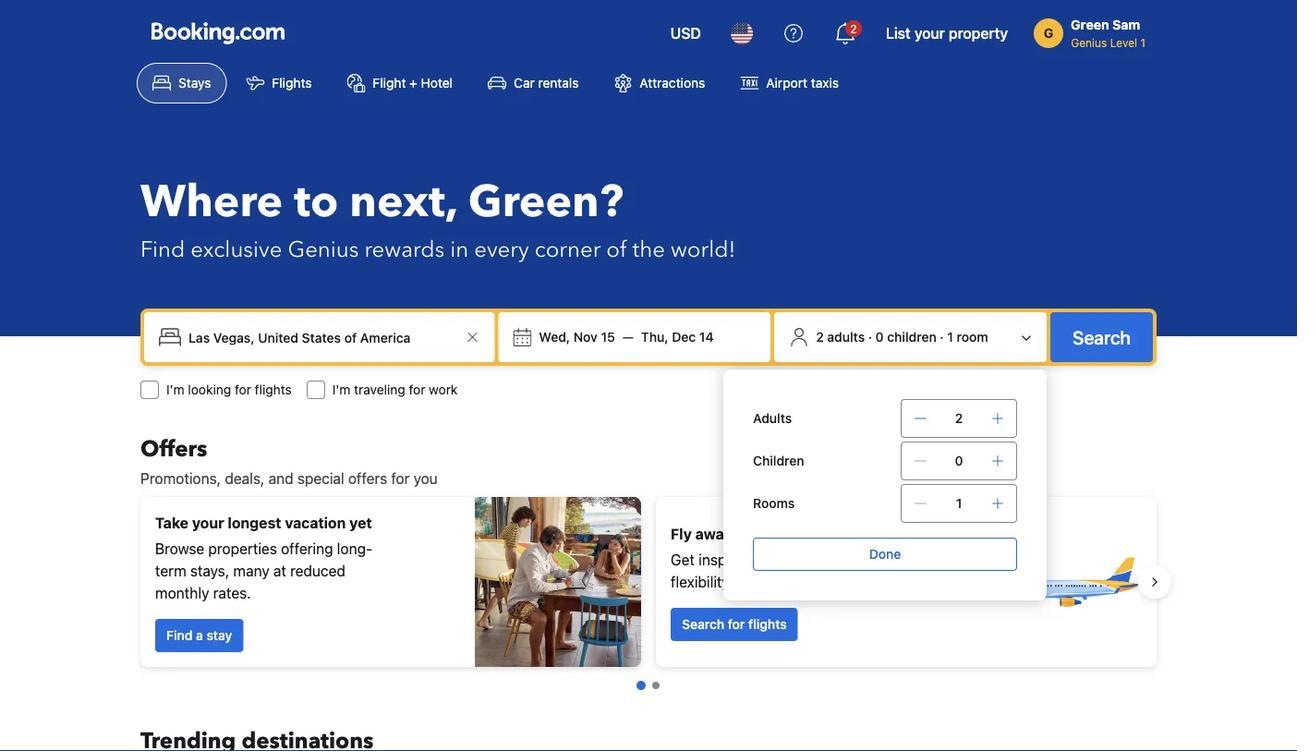 Task type: locate. For each thing, give the bounding box(es) containing it.
corner
[[535, 234, 601, 265]]

2 horizontal spatial 2
[[955, 411, 963, 426]]

rewards
[[364, 234, 445, 265]]

0 vertical spatial 1
[[1141, 36, 1146, 49]]

1 · from the left
[[868, 329, 872, 345]]

search inside offers main content
[[682, 617, 725, 632]]

airport taxis
[[766, 75, 839, 91]]

1 horizontal spatial 2
[[850, 22, 857, 35]]

0 horizontal spatial flights
[[255, 382, 292, 397]]

0 vertical spatial genius
[[1071, 36, 1107, 49]]

offers main content
[[126, 434, 1172, 751]]

1 vertical spatial find
[[166, 628, 193, 643]]

· right children
[[940, 329, 944, 345]]

1 vertical spatial to
[[736, 525, 751, 543]]

1 horizontal spatial ·
[[940, 329, 944, 345]]

1 horizontal spatial search
[[1073, 326, 1131, 348]]

for right looking
[[235, 382, 251, 397]]

2 down room
[[955, 411, 963, 426]]

2 · from the left
[[940, 329, 944, 345]]

level
[[1110, 36, 1138, 49]]

get
[[671, 551, 695, 569]]

thu, dec 14 button
[[634, 321, 721, 354]]

0 horizontal spatial 0
[[876, 329, 884, 345]]

2 horizontal spatial your
[[915, 24, 945, 42]]

·
[[868, 329, 872, 345], [940, 329, 944, 345]]

find down the where
[[140, 234, 185, 265]]

2 button
[[823, 11, 868, 55]]

0 horizontal spatial and
[[269, 470, 294, 487]]

stays link
[[137, 63, 227, 104]]

1 vertical spatial flights
[[897, 551, 939, 569]]

2 vertical spatial 1
[[956, 496, 962, 511]]

Where are you going? field
[[181, 321, 461, 354]]

wed, nov 15 button
[[532, 321, 623, 354]]

· right adults
[[868, 329, 872, 345]]

to
[[294, 172, 339, 232], [736, 525, 751, 543]]

your inside take your longest vacation yet browse properties offering long- term stays, many at reduced monthly rates.
[[192, 514, 224, 532]]

flights right looking
[[255, 382, 292, 397]]

vacation inside fly away to your dream vacation get inspired – compare and book flights with flexibility
[[839, 525, 900, 543]]

flights left with
[[897, 551, 939, 569]]

1 vertical spatial search
[[682, 617, 725, 632]]

i'm
[[332, 382, 351, 397]]

to left the next,
[[294, 172, 339, 232]]

monthly
[[155, 585, 209, 602]]

done
[[869, 547, 901, 562]]

0 horizontal spatial search
[[682, 617, 725, 632]]

flight
[[373, 75, 406, 91]]

wed,
[[539, 329, 570, 345]]

search for flights
[[682, 617, 787, 632]]

genius inside where to next, green? find exclusive genius rewards in every corner of the world!
[[288, 234, 359, 265]]

0 horizontal spatial your
[[192, 514, 224, 532]]

1 vertical spatial 0
[[955, 453, 963, 469]]

region
[[126, 490, 1172, 675]]

your up the –
[[754, 525, 786, 543]]

many
[[233, 562, 270, 580]]

your inside fly away to your dream vacation get inspired – compare and book flights with flexibility
[[754, 525, 786, 543]]

14
[[699, 329, 714, 345]]

flight + hotel
[[373, 75, 453, 91]]

2 left list
[[850, 22, 857, 35]]

1 horizontal spatial genius
[[1071, 36, 1107, 49]]

find inside find a stay 'link'
[[166, 628, 193, 643]]

1 vertical spatial 1
[[948, 329, 954, 345]]

genius down green
[[1071, 36, 1107, 49]]

0 horizontal spatial to
[[294, 172, 339, 232]]

0 vertical spatial search
[[1073, 326, 1131, 348]]

0 vertical spatial to
[[294, 172, 339, 232]]

adults
[[753, 411, 792, 426]]

1 vertical spatial and
[[831, 551, 856, 569]]

1 vertical spatial 2
[[816, 329, 824, 345]]

genius left rewards
[[288, 234, 359, 265]]

list your property link
[[875, 11, 1020, 55]]

done button
[[753, 538, 1018, 571]]

and left book
[[831, 551, 856, 569]]

2 horizontal spatial flights
[[897, 551, 939, 569]]

0 inside 2 adults · 0 children · 1 room button
[[876, 329, 884, 345]]

your right list
[[915, 24, 945, 42]]

0
[[876, 329, 884, 345], [955, 453, 963, 469]]

property
[[949, 24, 1008, 42]]

2 horizontal spatial 1
[[1141, 36, 1146, 49]]

2 vertical spatial flights
[[749, 617, 787, 632]]

stays
[[178, 75, 211, 91]]

2 inside 2 adults · 0 children · 1 room button
[[816, 329, 824, 345]]

find left a
[[166, 628, 193, 643]]

genius inside the "green sam genius level 1"
[[1071, 36, 1107, 49]]

1
[[1141, 36, 1146, 49], [948, 329, 954, 345], [956, 496, 962, 511]]

for inside search for flights link
[[728, 617, 745, 632]]

1 horizontal spatial flights
[[749, 617, 787, 632]]

room
[[957, 329, 989, 345]]

0 vertical spatial find
[[140, 234, 185, 265]]

0 horizontal spatial ·
[[868, 329, 872, 345]]

0 horizontal spatial genius
[[288, 234, 359, 265]]

1 vertical spatial genius
[[288, 234, 359, 265]]

search for flights link
[[671, 608, 798, 641]]

flights
[[255, 382, 292, 397], [897, 551, 939, 569], [749, 617, 787, 632]]

0 vertical spatial and
[[269, 470, 294, 487]]

genius
[[1071, 36, 1107, 49], [288, 234, 359, 265]]

airport taxis link
[[725, 63, 855, 104]]

progress bar
[[637, 681, 660, 690]]

1 horizontal spatial your
[[754, 525, 786, 543]]

term
[[155, 562, 186, 580]]

region containing take your longest vacation yet
[[126, 490, 1172, 675]]

1 horizontal spatial to
[[736, 525, 751, 543]]

your
[[915, 24, 945, 42], [192, 514, 224, 532], [754, 525, 786, 543]]

flights down the –
[[749, 617, 787, 632]]

booking.com image
[[152, 22, 285, 44]]

vacation up done on the bottom right of the page
[[839, 525, 900, 543]]

for left you
[[391, 470, 410, 487]]

your right the take
[[192, 514, 224, 532]]

offering
[[281, 540, 333, 558]]

find a stay
[[166, 628, 232, 643]]

search
[[1073, 326, 1131, 348], [682, 617, 725, 632]]

wed, nov 15 — thu, dec 14
[[539, 329, 714, 345]]

2 left adults
[[816, 329, 824, 345]]

1 horizontal spatial 0
[[955, 453, 963, 469]]

airport
[[766, 75, 808, 91]]

offers promotions, deals, and special offers for you
[[140, 434, 438, 487]]

1 left room
[[948, 329, 954, 345]]

take
[[155, 514, 189, 532]]

flights
[[272, 75, 312, 91]]

and right deals,
[[269, 470, 294, 487]]

0 vertical spatial 2
[[850, 22, 857, 35]]

and
[[269, 470, 294, 487], [831, 551, 856, 569]]

find inside where to next, green? find exclusive genius rewards in every corner of the world!
[[140, 234, 185, 265]]

special
[[297, 470, 344, 487]]

take your longest vacation yet image
[[475, 497, 641, 667]]

a
[[196, 628, 203, 643]]

list
[[886, 24, 911, 42]]

for inside offers promotions, deals, and special offers for you
[[391, 470, 410, 487]]

for left work
[[409, 382, 425, 397]]

1 inside the "green sam genius level 1"
[[1141, 36, 1146, 49]]

vacation
[[285, 514, 346, 532], [839, 525, 900, 543]]

1 up with
[[956, 496, 962, 511]]

1 inside 2 adults · 0 children · 1 room button
[[948, 329, 954, 345]]

list your property
[[886, 24, 1008, 42]]

1 horizontal spatial vacation
[[839, 525, 900, 543]]

vacation up offering
[[285, 514, 346, 532]]

for
[[235, 382, 251, 397], [409, 382, 425, 397], [391, 470, 410, 487], [728, 617, 745, 632]]

your account menu green sam genius level 1 element
[[1034, 8, 1153, 51]]

1 horizontal spatial and
[[831, 551, 856, 569]]

0 horizontal spatial vacation
[[285, 514, 346, 532]]

green?
[[468, 172, 624, 232]]

—
[[623, 329, 634, 345]]

1 right level
[[1141, 36, 1146, 49]]

0 vertical spatial 0
[[876, 329, 884, 345]]

search inside "button"
[[1073, 326, 1131, 348]]

at
[[273, 562, 286, 580]]

to right away
[[736, 525, 751, 543]]

nov
[[574, 329, 598, 345]]

0 horizontal spatial 2
[[816, 329, 824, 345]]

next,
[[350, 172, 457, 232]]

find
[[140, 234, 185, 265], [166, 628, 193, 643]]

search for search
[[1073, 326, 1131, 348]]

take your longest vacation yet browse properties offering long- term stays, many at reduced monthly rates.
[[155, 514, 373, 602]]

2 adults · 0 children · 1 room
[[816, 329, 989, 345]]

where to next, green? find exclusive genius rewards in every corner of the world!
[[140, 172, 736, 265]]

for down flexibility
[[728, 617, 745, 632]]

0 horizontal spatial 1
[[948, 329, 954, 345]]



Task type: vqa. For each thing, say whether or not it's contained in the screenshot.
the middle 1
yes



Task type: describe. For each thing, give the bounding box(es) containing it.
you
[[414, 470, 438, 487]]

dream
[[790, 525, 836, 543]]

stay
[[207, 628, 232, 643]]

offers
[[140, 434, 207, 464]]

to inside where to next, green? find exclusive genius rewards in every corner of the world!
[[294, 172, 339, 232]]

attractions link
[[598, 63, 721, 104]]

deals,
[[225, 470, 265, 487]]

i'm
[[166, 382, 184, 397]]

–
[[756, 551, 764, 569]]

dec
[[672, 329, 696, 345]]

with
[[942, 551, 970, 569]]

longest
[[228, 514, 281, 532]]

attractions
[[640, 75, 705, 91]]

flights inside fly away to your dream vacation get inspired – compare and book flights with flexibility
[[897, 551, 939, 569]]

hotel
[[421, 75, 453, 91]]

children
[[887, 329, 937, 345]]

2 vertical spatial 2
[[955, 411, 963, 426]]

properties
[[208, 540, 277, 558]]

long-
[[337, 540, 373, 558]]

car rentals
[[514, 75, 579, 91]]

your for list
[[915, 24, 945, 42]]

fly away to your dream vacation image
[[1013, 518, 1142, 647]]

traveling
[[354, 382, 405, 397]]

where
[[140, 172, 283, 232]]

g
[[1044, 25, 1054, 41]]

and inside offers promotions, deals, and special offers for you
[[269, 470, 294, 487]]

exclusive
[[191, 234, 282, 265]]

flight + hotel link
[[331, 63, 469, 104]]

away
[[696, 525, 733, 543]]

reduced
[[290, 562, 346, 580]]

2 inside 2 dropdown button
[[850, 22, 857, 35]]

sam
[[1113, 17, 1141, 32]]

rentals
[[538, 75, 579, 91]]

find a stay link
[[155, 619, 243, 652]]

1 horizontal spatial 1
[[956, 496, 962, 511]]

vacation inside take your longest vacation yet browse properties offering long- term stays, many at reduced monthly rates.
[[285, 514, 346, 532]]

your for take
[[192, 514, 224, 532]]

every
[[474, 234, 529, 265]]

and inside fly away to your dream vacation get inspired – compare and book flights with flexibility
[[831, 551, 856, 569]]

green
[[1071, 17, 1110, 32]]

browse
[[155, 540, 205, 558]]

i'm traveling for work
[[332, 382, 458, 397]]

flights link
[[231, 63, 328, 104]]

car
[[514, 75, 535, 91]]

thu,
[[641, 329, 669, 345]]

offers
[[348, 470, 387, 487]]

progress bar inside offers main content
[[637, 681, 660, 690]]

stays,
[[190, 562, 229, 580]]

yet
[[349, 514, 372, 532]]

2 adults · 0 children · 1 room button
[[782, 320, 1040, 355]]

the
[[633, 234, 665, 265]]

15
[[601, 329, 615, 345]]

search for search for flights
[[682, 617, 725, 632]]

promotions,
[[140, 470, 221, 487]]

search button
[[1051, 312, 1153, 362]]

of
[[607, 234, 627, 265]]

fly away to your dream vacation get inspired – compare and book flights with flexibility
[[671, 525, 970, 591]]

world!
[[671, 234, 736, 265]]

to inside fly away to your dream vacation get inspired – compare and book flights with flexibility
[[736, 525, 751, 543]]

compare
[[768, 551, 827, 569]]

adults
[[827, 329, 865, 345]]

green sam genius level 1
[[1071, 17, 1146, 49]]

in
[[450, 234, 469, 265]]

car rentals link
[[472, 63, 595, 104]]

taxis
[[811, 75, 839, 91]]

usd
[[671, 24, 701, 42]]

work
[[429, 382, 458, 397]]

usd button
[[660, 11, 712, 55]]

+
[[410, 75, 418, 91]]

flexibility
[[671, 573, 730, 591]]

rates.
[[213, 585, 251, 602]]

rooms
[[753, 496, 795, 511]]

0 vertical spatial flights
[[255, 382, 292, 397]]

i'm looking for flights
[[166, 382, 292, 397]]

book
[[860, 551, 893, 569]]

inspired
[[699, 551, 752, 569]]



